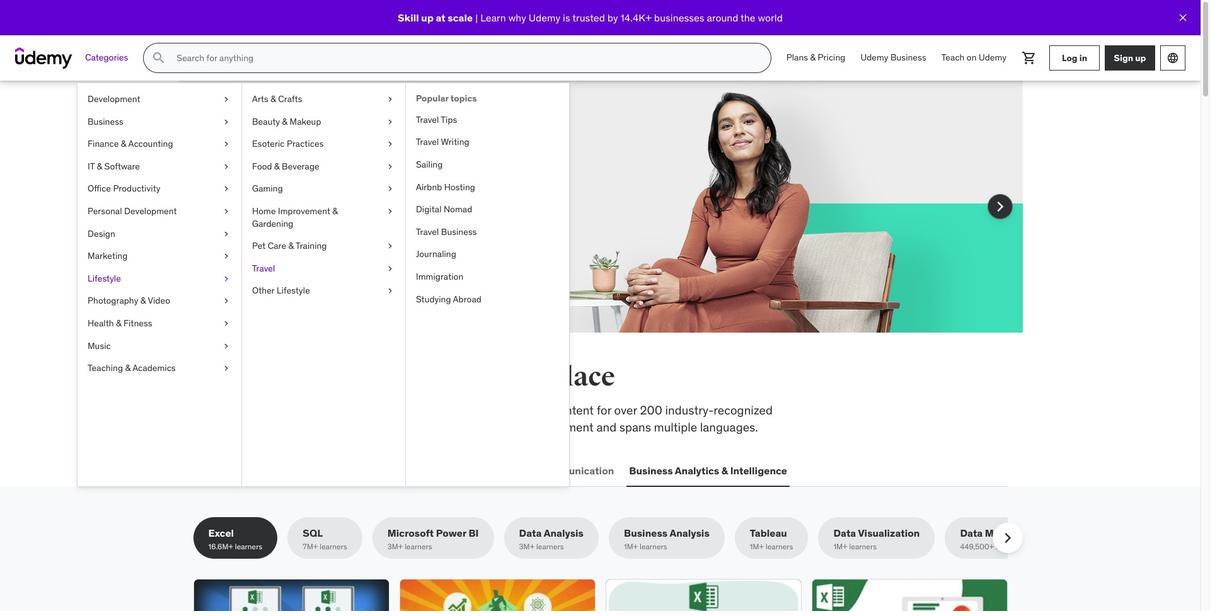 Task type: describe. For each thing, give the bounding box(es) containing it.
home improvement & gardening
[[252, 205, 338, 229]]

449,500+
[[960, 542, 994, 552]]

1 horizontal spatial udemy
[[861, 52, 888, 63]]

you for gets
[[426, 136, 463, 162]]

communication
[[538, 464, 614, 477]]

data for data visualization
[[833, 527, 856, 540]]

xsmall image for teaching & academics
[[221, 362, 231, 375]]

3m+ inside microsoft power bi 3m+ learners
[[387, 542, 403, 552]]

studying
[[416, 293, 451, 305]]

& for pricing
[[810, 52, 816, 63]]

& for academics
[[125, 362, 131, 374]]

personal
[[88, 205, 122, 217]]

trusted
[[572, 11, 605, 24]]

digital nomad link
[[406, 199, 569, 221]]

supports
[[331, 419, 379, 435]]

xsmall image for food & beverage
[[385, 161, 395, 173]]

you for skills
[[353, 361, 399, 393]]

udemy image
[[15, 47, 72, 69]]

world
[[758, 11, 783, 24]]

airbnb hosting
[[416, 181, 475, 193]]

submit search image
[[151, 50, 167, 66]]

7m+
[[303, 542, 318, 552]]

0 vertical spatial skills
[[280, 361, 349, 393]]

travel for travel writing
[[416, 136, 439, 148]]

critical
[[244, 403, 280, 418]]

other
[[252, 285, 275, 296]]

plans
[[786, 52, 808, 63]]

productivity
[[113, 183, 160, 194]]

1m+ inside tableau 1m+ learners
[[750, 542, 764, 552]]

3m+ inside data analysis 3m+ learners
[[519, 542, 535, 552]]

topics
[[450, 93, 477, 104]]

learning
[[239, 136, 331, 162]]

200
[[640, 403, 662, 418]]

pet care & training link
[[242, 235, 405, 258]]

log
[[1062, 52, 1077, 63]]

food
[[252, 161, 272, 172]]

xsmall image for health & fitness
[[221, 318, 231, 330]]

by
[[607, 11, 618, 24]]

microsoft
[[387, 527, 434, 540]]

data for data analysis
[[519, 527, 542, 540]]

marketing
[[88, 250, 128, 262]]

health & fitness
[[88, 318, 152, 329]]

home
[[252, 205, 276, 217]]

sign up link
[[1105, 45, 1155, 71]]

plans & pricing
[[786, 52, 845, 63]]

travel up other
[[252, 263, 275, 274]]

prep
[[525, 403, 550, 418]]

0 horizontal spatial in
[[469, 361, 494, 393]]

xsmall image for lifestyle
[[221, 273, 231, 285]]

learners inside data analysis 3m+ learners
[[536, 542, 564, 552]]

xsmall image for design
[[221, 228, 231, 240]]

development link
[[78, 88, 241, 111]]

business analysis 1m+ learners
[[624, 527, 710, 552]]

development for personal
[[124, 205, 177, 217]]

accounting
[[128, 138, 173, 149]]

tableau
[[750, 527, 787, 540]]

next image for topic filters element
[[997, 528, 1018, 548]]

food & beverage link
[[242, 156, 405, 178]]

14.4k+
[[620, 11, 652, 24]]

carousel element
[[178, 81, 1023, 363]]

development for web
[[220, 464, 284, 477]]

skills inside covering critical workplace skills to technical topics, including prep content for over 200 industry-recognized certifications, our catalog supports well-rounded professional development and spans multiple languages.
[[341, 403, 367, 418]]

topics,
[[435, 403, 470, 418]]

travel link
[[242, 258, 405, 280]]

1 your from the left
[[287, 167, 310, 182]]

sign up
[[1114, 52, 1146, 63]]

xsmall image for it & software
[[221, 161, 231, 173]]

xsmall image for other lifestyle
[[385, 285, 395, 297]]

airbnb hosting link
[[406, 176, 569, 199]]

place
[[549, 361, 615, 393]]

pet care & training
[[252, 240, 327, 252]]

close image
[[1177, 11, 1189, 24]]

shopping cart with 0 items image
[[1022, 50, 1037, 66]]

& for video
[[140, 295, 146, 307]]

professional
[[455, 419, 521, 435]]

rounded
[[408, 419, 453, 435]]

arts
[[252, 93, 268, 105]]

xsmall image for gaming
[[385, 183, 395, 195]]

improvement
[[278, 205, 330, 217]]

marketing link
[[78, 245, 241, 268]]

tips
[[441, 114, 457, 125]]

to
[[370, 403, 381, 418]]

workplace
[[283, 403, 338, 418]]

in inside log in link
[[1079, 52, 1087, 63]]

2 your from the left
[[383, 167, 406, 182]]

learners inside data modeling 449,500+ learners
[[996, 542, 1023, 552]]

our
[[269, 419, 286, 435]]

data analysis 3m+ learners
[[519, 527, 584, 552]]

xsmall image for pet care & training
[[385, 240, 395, 253]]

on
[[967, 52, 977, 63]]

around
[[707, 11, 738, 24]]

photography & video
[[88, 295, 170, 307]]

one
[[499, 361, 544, 393]]

analysis for business analysis
[[670, 527, 710, 540]]

beauty & makeup
[[252, 116, 321, 127]]

1 vertical spatial the
[[235, 361, 275, 393]]

crafts
[[278, 93, 302, 105]]

analytics
[[675, 464, 719, 477]]

categories
[[85, 52, 128, 63]]

travel tips
[[416, 114, 457, 125]]

abroad
[[453, 293, 481, 305]]

Search for anything text field
[[174, 47, 755, 69]]

gets
[[380, 136, 423, 162]]

digital
[[416, 204, 442, 215]]

xsmall image for photography & video
[[221, 295, 231, 308]]

future).
[[409, 167, 448, 182]]

intelligence
[[730, 464, 787, 477]]

sailing link
[[406, 154, 569, 176]]

for inside covering critical workplace skills to technical topics, including prep content for over 200 industry-recognized certifications, our catalog supports well-rounded professional development and spans multiple languages.
[[597, 403, 611, 418]]

development
[[524, 419, 594, 435]]

esoteric practices
[[252, 138, 324, 149]]

academics
[[132, 362, 176, 374]]

communication button
[[535, 456, 617, 486]]

office
[[88, 183, 111, 194]]

xsmall image for music
[[221, 340, 231, 352]]

xsmall image for marketing
[[221, 250, 231, 263]]

travel business link
[[406, 221, 569, 244]]

next image for "carousel" element
[[990, 197, 1010, 217]]

1 horizontal spatial lifestyle
[[277, 285, 310, 296]]

learners inside tableau 1m+ learners
[[766, 542, 793, 552]]

skills
[[239, 167, 267, 182]]

recognized
[[714, 403, 773, 418]]

xsmall image for beauty & makeup
[[385, 116, 395, 128]]

log in link
[[1049, 45, 1100, 71]]

& inside pet care & training link
[[288, 240, 294, 252]]

business link
[[78, 111, 241, 133]]

immigration link
[[406, 266, 569, 288]]

leadership button
[[388, 456, 447, 486]]

sql 7m+ learners
[[303, 527, 347, 552]]

0 vertical spatial development
[[88, 93, 140, 105]]



Task type: vqa. For each thing, say whether or not it's contained in the screenshot.


Task type: locate. For each thing, give the bounding box(es) containing it.
& inside business analytics & intelligence "button"
[[721, 464, 728, 477]]

1 data from the left
[[519, 527, 542, 540]]

& right analytics on the right bottom of the page
[[721, 464, 728, 477]]

music
[[88, 340, 111, 351]]

teach on udemy
[[941, 52, 1007, 63]]

analysis inside data analysis 3m+ learners
[[544, 527, 584, 540]]

esoteric
[[252, 138, 285, 149]]

beauty & makeup link
[[242, 111, 405, 133]]

3 data from the left
[[960, 527, 983, 540]]

xsmall image inside office productivity link
[[221, 183, 231, 195]]

travel for travel tips
[[416, 114, 439, 125]]

1 3m+ from the left
[[387, 542, 403, 552]]

lifestyle link
[[78, 268, 241, 290]]

all
[[193, 361, 230, 393]]

catalog
[[289, 419, 329, 435]]

development
[[88, 93, 140, 105], [124, 205, 177, 217], [220, 464, 284, 477]]

& inside photography & video link
[[140, 295, 146, 307]]

0 horizontal spatial data
[[519, 527, 542, 540]]

1 vertical spatial skills
[[341, 403, 367, 418]]

next image inside "carousel" element
[[990, 197, 1010, 217]]

& inside arts & crafts link
[[271, 93, 276, 105]]

xsmall image inside finance & accounting link
[[221, 138, 231, 150]]

& for accounting
[[121, 138, 126, 149]]

up
[[421, 11, 434, 24], [1135, 52, 1146, 63]]

for inside learning that gets you skills for your present (and your future). get started with us.
[[270, 167, 285, 182]]

travel left the tips
[[416, 114, 439, 125]]

learners inside sql 7m+ learners
[[320, 542, 347, 552]]

xsmall image inside development link
[[221, 93, 231, 106]]

& inside 'health & fitness' link
[[116, 318, 121, 329]]

finance
[[88, 138, 119, 149]]

personal development link
[[78, 200, 241, 223]]

gaming
[[252, 183, 283, 194]]

lifestyle down marketing
[[88, 273, 121, 284]]

3m+
[[387, 542, 403, 552], [519, 542, 535, 552]]

1 horizontal spatial 1m+
[[750, 542, 764, 552]]

practices
[[287, 138, 324, 149]]

data inside data analysis 3m+ learners
[[519, 527, 542, 540]]

udemy right on
[[979, 52, 1007, 63]]

1 vertical spatial development
[[124, 205, 177, 217]]

analysis for data analysis
[[544, 527, 584, 540]]

1 vertical spatial next image
[[997, 528, 1018, 548]]

journaling
[[416, 249, 456, 260]]

udemy left is
[[529, 11, 560, 24]]

learners inside business analysis 1m+ learners
[[640, 542, 667, 552]]

learners inside data visualization 1m+ learners
[[849, 542, 877, 552]]

power
[[436, 527, 466, 540]]

0 horizontal spatial for
[[270, 167, 285, 182]]

technical
[[384, 403, 432, 418]]

topic filters element
[[193, 518, 1045, 559]]

1 horizontal spatial the
[[741, 11, 755, 24]]

4 learners from the left
[[536, 542, 564, 552]]

0 vertical spatial in
[[1079, 52, 1087, 63]]

1 analysis from the left
[[544, 527, 584, 540]]

xsmall image inside the marketing link
[[221, 250, 231, 263]]

1 learners from the left
[[235, 542, 262, 552]]

xsmall image inside gaming link
[[385, 183, 395, 195]]

it
[[88, 161, 95, 172]]

development down categories dropdown button
[[88, 93, 140, 105]]

in
[[1079, 52, 1087, 63], [469, 361, 494, 393]]

web development button
[[193, 456, 287, 486]]

makeup
[[290, 116, 321, 127]]

design link
[[78, 223, 241, 245]]

3 1m+ from the left
[[833, 542, 847, 552]]

fitness
[[123, 318, 152, 329]]

learning that gets you skills for your present (and your future). get started with us.
[[239, 136, 470, 199]]

data up 449,500+
[[960, 527, 983, 540]]

1 horizontal spatial up
[[1135, 52, 1146, 63]]

xsmall image for travel
[[385, 263, 395, 275]]

other lifestyle link
[[242, 280, 405, 302]]

the up critical
[[235, 361, 275, 393]]

all the skills you need in one place
[[193, 361, 615, 393]]

photography & video link
[[78, 290, 241, 313]]

you up to
[[353, 361, 399, 393]]

xsmall image inside lifestyle link
[[221, 273, 231, 285]]

xsmall image inside it & software link
[[221, 161, 231, 173]]

home improvement & gardening link
[[242, 200, 405, 235]]

xsmall image inside other lifestyle link
[[385, 285, 395, 297]]

skills
[[280, 361, 349, 393], [341, 403, 367, 418]]

excel
[[208, 527, 234, 540]]

& inside finance & accounting link
[[121, 138, 126, 149]]

travel for travel business
[[416, 226, 439, 237]]

1 1m+ from the left
[[624, 542, 638, 552]]

xsmall image inside personal development link
[[221, 205, 231, 218]]

travel down digital
[[416, 226, 439, 237]]

the left world
[[741, 11, 755, 24]]

your
[[287, 167, 310, 182], [383, 167, 406, 182]]

business
[[891, 52, 926, 63], [88, 116, 123, 127], [441, 226, 477, 237], [629, 464, 673, 477], [624, 527, 668, 540]]

office productivity link
[[78, 178, 241, 200]]

business inside travel element
[[441, 226, 477, 237]]

for up and at bottom
[[597, 403, 611, 418]]

teach
[[941, 52, 965, 63]]

& inside home improvement & gardening
[[332, 205, 338, 217]]

bi
[[469, 527, 479, 540]]

your up with
[[287, 167, 310, 182]]

& inside teaching & academics link
[[125, 362, 131, 374]]

& for software
[[97, 161, 102, 172]]

& for makeup
[[282, 116, 288, 127]]

you inside learning that gets you skills for your present (and your future). get started with us.
[[426, 136, 463, 162]]

1 horizontal spatial in
[[1079, 52, 1087, 63]]

1 vertical spatial lifestyle
[[277, 285, 310, 296]]

0 horizontal spatial 1m+
[[624, 542, 638, 552]]

6 learners from the left
[[766, 542, 793, 552]]

xsmall image inside photography & video link
[[221, 295, 231, 308]]

up right the sign
[[1135, 52, 1146, 63]]

next image inside topic filters element
[[997, 528, 1018, 548]]

web
[[196, 464, 217, 477]]

log in
[[1062, 52, 1087, 63]]

& right it
[[97, 161, 102, 172]]

7 learners from the left
[[849, 542, 877, 552]]

with
[[280, 184, 302, 199]]

skills up supports on the left bottom of page
[[341, 403, 367, 418]]

immigration
[[416, 271, 463, 282]]

up left 'at'
[[421, 11, 434, 24]]

1m+ inside business analysis 1m+ learners
[[624, 542, 638, 552]]

& right health
[[116, 318, 121, 329]]

present
[[313, 167, 354, 182]]

& right plans
[[810, 52, 816, 63]]

2 analysis from the left
[[670, 527, 710, 540]]

at
[[436, 11, 445, 24]]

up for sign
[[1135, 52, 1146, 63]]

for up gaming
[[270, 167, 285, 182]]

& inside the plans & pricing link
[[810, 52, 816, 63]]

udemy inside 'link'
[[979, 52, 1007, 63]]

1 vertical spatial you
[[353, 361, 399, 393]]

in up including
[[469, 361, 494, 393]]

& right food
[[274, 161, 280, 172]]

is
[[563, 11, 570, 24]]

xsmall image inside beauty & makeup link
[[385, 116, 395, 128]]

popular topics
[[416, 93, 477, 104]]

xsmall image inside music link
[[221, 340, 231, 352]]

digital nomad
[[416, 204, 472, 215]]

data inside data visualization 1m+ learners
[[833, 527, 856, 540]]

food & beverage
[[252, 161, 319, 172]]

2 learners from the left
[[320, 542, 347, 552]]

& right care
[[288, 240, 294, 252]]

8 learners from the left
[[996, 542, 1023, 552]]

1 horizontal spatial you
[[426, 136, 463, 162]]

0 horizontal spatial up
[[421, 11, 434, 24]]

1 vertical spatial for
[[597, 403, 611, 418]]

xsmall image inside teaching & academics link
[[221, 362, 231, 375]]

0 vertical spatial you
[[426, 136, 463, 162]]

next image
[[990, 197, 1010, 217], [997, 528, 1018, 548]]

need
[[404, 361, 464, 393]]

& inside food & beverage link
[[274, 161, 280, 172]]

0 horizontal spatial the
[[235, 361, 275, 393]]

the
[[741, 11, 755, 24], [235, 361, 275, 393]]

& right arts
[[271, 93, 276, 105]]

over
[[614, 403, 637, 418]]

businesses
[[654, 11, 704, 24]]

lifestyle right other
[[277, 285, 310, 296]]

development right web
[[220, 464, 284, 477]]

xsmall image for finance & accounting
[[221, 138, 231, 150]]

& down gaming link
[[332, 205, 338, 217]]

1 horizontal spatial for
[[597, 403, 611, 418]]

excel 16.6m+ learners
[[208, 527, 262, 552]]

2 vertical spatial development
[[220, 464, 284, 477]]

1m+ for business analysis
[[624, 542, 638, 552]]

xsmall image for home improvement & gardening
[[385, 205, 395, 218]]

business for business analysis 1m+ learners
[[624, 527, 668, 540]]

5 learners from the left
[[640, 542, 667, 552]]

0 vertical spatial next image
[[990, 197, 1010, 217]]

skills up workplace
[[280, 361, 349, 393]]

xsmall image
[[385, 116, 395, 128], [385, 138, 395, 150], [385, 161, 395, 173], [385, 183, 395, 195], [385, 205, 395, 218], [221, 228, 231, 240], [385, 240, 395, 253], [385, 263, 395, 275], [221, 273, 231, 285], [385, 285, 395, 297], [221, 295, 231, 308], [221, 362, 231, 375]]

and
[[596, 419, 616, 435]]

business inside business analysis 1m+ learners
[[624, 527, 668, 540]]

xsmall image inside esoteric practices link
[[385, 138, 395, 150]]

development down office productivity link
[[124, 205, 177, 217]]

& right beauty
[[282, 116, 288, 127]]

lifestyle
[[88, 273, 121, 284], [277, 285, 310, 296]]

& left video on the left of page
[[140, 295, 146, 307]]

xsmall image inside pet care & training link
[[385, 240, 395, 253]]

& for crafts
[[271, 93, 276, 105]]

xsmall image for personal development
[[221, 205, 231, 218]]

0 vertical spatial lifestyle
[[88, 273, 121, 284]]

business for business analytics & intelligence
[[629, 464, 673, 477]]

teaching & academics
[[88, 362, 176, 374]]

xsmall image
[[221, 93, 231, 106], [385, 93, 395, 106], [221, 116, 231, 128], [221, 138, 231, 150], [221, 161, 231, 173], [221, 183, 231, 195], [221, 205, 231, 218], [221, 250, 231, 263], [221, 318, 231, 330], [221, 340, 231, 352]]

teaching
[[88, 362, 123, 374]]

travel up sailing
[[416, 136, 439, 148]]

0 horizontal spatial 3m+
[[387, 542, 403, 552]]

data inside data modeling 449,500+ learners
[[960, 527, 983, 540]]

learners inside excel 16.6m+ learners
[[235, 542, 262, 552]]

0 horizontal spatial udemy
[[529, 11, 560, 24]]

2 data from the left
[[833, 527, 856, 540]]

data right bi
[[519, 527, 542, 540]]

0 horizontal spatial lifestyle
[[88, 273, 121, 284]]

nomad
[[444, 204, 472, 215]]

xsmall image for business
[[221, 116, 231, 128]]

up for skill
[[421, 11, 434, 24]]

covering critical workplace skills to technical topics, including prep content for over 200 industry-recognized certifications, our catalog supports well-rounded professional development and spans multiple languages.
[[193, 403, 773, 435]]

analysis
[[544, 527, 584, 540], [670, 527, 710, 540]]

xsmall image inside business link
[[221, 116, 231, 128]]

analysis inside business analysis 1m+ learners
[[670, 527, 710, 540]]

0 vertical spatial for
[[270, 167, 285, 182]]

data for data modeling
[[960, 527, 983, 540]]

1 vertical spatial up
[[1135, 52, 1146, 63]]

udemy right pricing
[[861, 52, 888, 63]]

travel tips link
[[406, 109, 569, 131]]

2 1m+ from the left
[[750, 542, 764, 552]]

your right (and
[[383, 167, 406, 182]]

2 horizontal spatial 1m+
[[833, 542, 847, 552]]

in right log
[[1079, 52, 1087, 63]]

3 learners from the left
[[405, 542, 432, 552]]

get
[[450, 167, 470, 182]]

xsmall image inside travel link
[[385, 263, 395, 275]]

travel element
[[405, 83, 569, 487]]

& for fitness
[[116, 318, 121, 329]]

1 vertical spatial in
[[469, 361, 494, 393]]

xsmall image inside home improvement & gardening link
[[385, 205, 395, 218]]

& for beverage
[[274, 161, 280, 172]]

choose a language image
[[1167, 52, 1179, 64]]

0 horizontal spatial your
[[287, 167, 310, 182]]

health
[[88, 318, 114, 329]]

business inside "button"
[[629, 464, 673, 477]]

tableau 1m+ learners
[[750, 527, 793, 552]]

languages.
[[700, 419, 758, 435]]

1m+ for data visualization
[[833, 542, 847, 552]]

& right teaching
[[125, 362, 131, 374]]

0 vertical spatial the
[[741, 11, 755, 24]]

1 horizontal spatial 3m+
[[519, 542, 535, 552]]

2 horizontal spatial data
[[960, 527, 983, 540]]

sql
[[303, 527, 323, 540]]

travel
[[416, 114, 439, 125], [416, 136, 439, 148], [416, 226, 439, 237], [252, 263, 275, 274]]

xsmall image inside design link
[[221, 228, 231, 240]]

photography
[[88, 295, 138, 307]]

1m+ inside data visualization 1m+ learners
[[833, 542, 847, 552]]

started
[[239, 184, 277, 199]]

business for business
[[88, 116, 123, 127]]

0 horizontal spatial you
[[353, 361, 399, 393]]

xsmall image inside food & beverage link
[[385, 161, 395, 173]]

xsmall image for arts & crafts
[[385, 93, 395, 106]]

development inside button
[[220, 464, 284, 477]]

including
[[473, 403, 522, 418]]

that
[[335, 136, 377, 162]]

xsmall image inside arts & crafts link
[[385, 93, 395, 106]]

learners inside microsoft power bi 3m+ learners
[[405, 542, 432, 552]]

travel writing link
[[406, 131, 569, 154]]

journaling link
[[406, 244, 569, 266]]

for
[[270, 167, 285, 182], [597, 403, 611, 418]]

1 horizontal spatial data
[[833, 527, 856, 540]]

& inside beauty & makeup link
[[282, 116, 288, 127]]

beverage
[[282, 161, 319, 172]]

& inside it & software link
[[97, 161, 102, 172]]

finance & accounting
[[88, 138, 173, 149]]

video
[[148, 295, 170, 307]]

plans & pricing link
[[779, 43, 853, 73]]

0 vertical spatial up
[[421, 11, 434, 24]]

data left visualization
[[833, 527, 856, 540]]

writing
[[441, 136, 469, 148]]

studying abroad link
[[406, 288, 569, 311]]

2 horizontal spatial udemy
[[979, 52, 1007, 63]]

& right finance
[[121, 138, 126, 149]]

1 horizontal spatial your
[[383, 167, 406, 182]]

xsmall image for esoteric practices
[[385, 138, 395, 150]]

udemy business
[[861, 52, 926, 63]]

2 3m+ from the left
[[519, 542, 535, 552]]

spans
[[619, 419, 651, 435]]

1 horizontal spatial analysis
[[670, 527, 710, 540]]

you down the tips
[[426, 136, 463, 162]]

0 horizontal spatial analysis
[[544, 527, 584, 540]]

xsmall image for development
[[221, 93, 231, 106]]

udemy
[[529, 11, 560, 24], [861, 52, 888, 63], [979, 52, 1007, 63]]

hosting
[[444, 181, 475, 193]]

xsmall image inside 'health & fitness' link
[[221, 318, 231, 330]]

skill
[[398, 11, 419, 24]]

xsmall image for office productivity
[[221, 183, 231, 195]]



